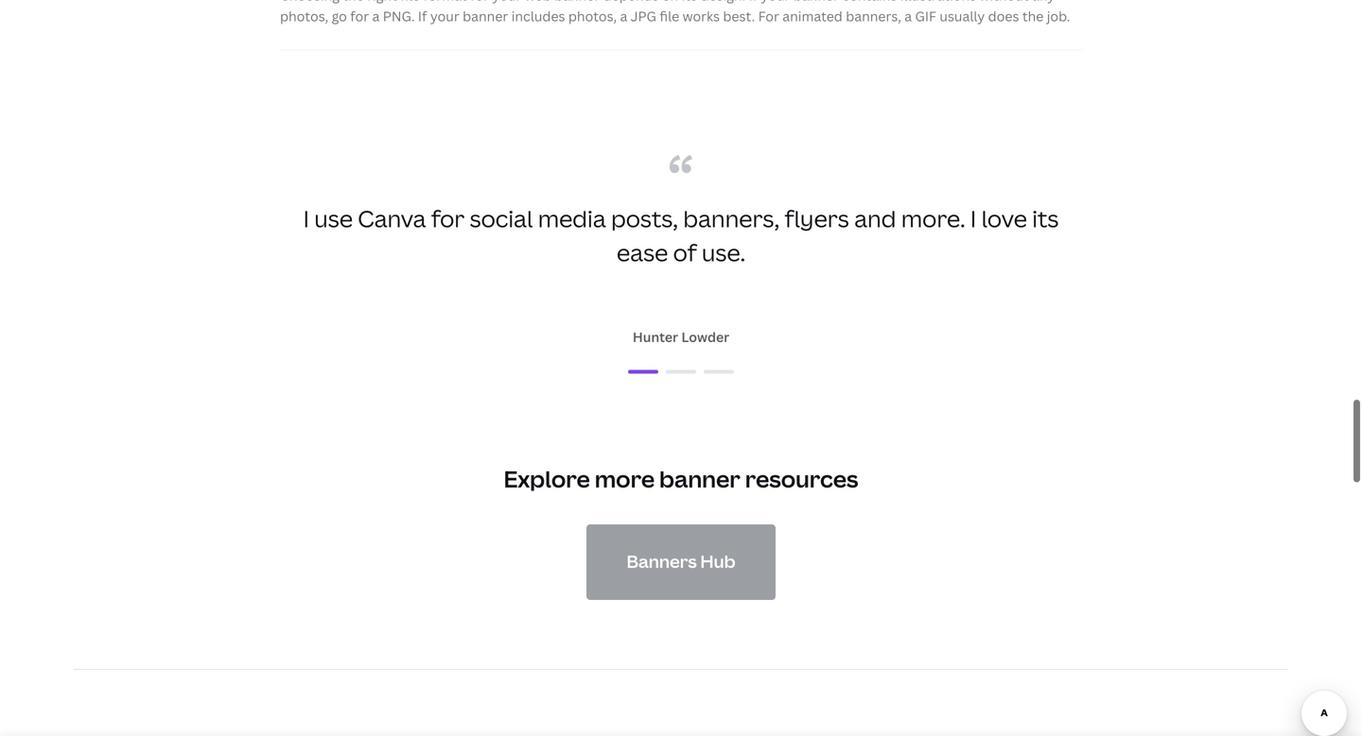 Task type: vqa. For each thing, say whether or not it's contained in the screenshot.
your
yes



Task type: describe. For each thing, give the bounding box(es) containing it.
works
[[683, 7, 720, 25]]

1 vertical spatial the
[[1023, 7, 1044, 25]]

hub
[[700, 551, 736, 574]]

explore more banner resources
[[504, 464, 859, 495]]

includes
[[512, 7, 565, 25]]

design.
[[701, 0, 746, 4]]

png.
[[383, 7, 415, 25]]

of
[[673, 238, 697, 268]]

posts,
[[611, 203, 678, 234]]

animated
[[783, 7, 843, 25]]

usually
[[940, 7, 985, 25]]

illustrations
[[900, 0, 976, 4]]

for
[[758, 7, 779, 25]]

any
[[1032, 0, 1055, 4]]

best.
[[723, 7, 755, 25]]

resources
[[745, 464, 859, 495]]

1 horizontal spatial your
[[492, 0, 522, 4]]

choosing the right file format for your web banner depends on its design. if your banner contains illustrations without any photos, go for a png. if your banner includes photos, a jpg file works best. for animated banners, a gif usually does the job.
[[280, 0, 1070, 25]]

its inside i use canva for social media posts, banners, flyers and more. i love its ease of use.
[[1032, 203, 1059, 234]]

format
[[423, 0, 467, 4]]

love
[[982, 203, 1027, 234]]

for inside i use canva for social media posts, banners, flyers and more. i love its ease of use.
[[431, 203, 465, 234]]

2 horizontal spatial your
[[761, 0, 790, 4]]

banner right more at the bottom
[[659, 464, 741, 495]]

2 i from the left
[[971, 203, 977, 234]]

web
[[525, 0, 551, 4]]

does
[[988, 7, 1019, 25]]

0 vertical spatial the
[[343, 0, 364, 4]]

2 photos, from the left
[[568, 7, 617, 25]]

canva
[[358, 203, 426, 234]]

media
[[538, 203, 606, 234]]

banners, inside choosing the right file format for your web banner depends on its design. if your banner contains illustrations without any photos, go for a png. if your banner includes photos, a jpg file works best. for animated banners, a gif usually does the job.
[[846, 7, 901, 25]]

on
[[662, 0, 679, 4]]

banners hub link
[[587, 525, 776, 601]]

and
[[854, 203, 896, 234]]

1 vertical spatial file
[[660, 7, 679, 25]]

use.
[[702, 238, 745, 268]]

more.
[[901, 203, 965, 234]]

select a quotation tab list
[[284, 361, 1079, 384]]

banners
[[627, 551, 697, 574]]

1 vertical spatial if
[[418, 7, 427, 25]]

social
[[470, 203, 533, 234]]



Task type: locate. For each thing, give the bounding box(es) containing it.
banners, up use.
[[683, 203, 780, 234]]

file
[[400, 0, 420, 4], [660, 7, 679, 25]]

a
[[372, 7, 380, 25], [620, 7, 628, 25], [905, 7, 912, 25]]

banner down format on the left
[[463, 7, 508, 25]]

0 vertical spatial file
[[400, 0, 420, 4]]

1 horizontal spatial photos,
[[568, 7, 617, 25]]

1 horizontal spatial for
[[431, 203, 465, 234]]

its
[[682, 0, 697, 4], [1032, 203, 1059, 234]]

its inside choosing the right file format for your web banner depends on its design. if your banner contains illustrations without any photos, go for a png. if your banner includes photos, a jpg file works best. for animated banners, a gif usually does the job.
[[682, 0, 697, 4]]

a down depends
[[620, 7, 628, 25]]

if up best.
[[749, 0, 758, 4]]

its right love
[[1032, 203, 1059, 234]]

1 vertical spatial for
[[350, 7, 369, 25]]

i
[[303, 203, 309, 234], [971, 203, 977, 234]]

2 a from the left
[[620, 7, 628, 25]]

for right go
[[350, 7, 369, 25]]

gif
[[915, 7, 937, 25]]

1 horizontal spatial a
[[620, 7, 628, 25]]

the
[[343, 0, 364, 4], [1023, 7, 1044, 25]]

0 horizontal spatial your
[[430, 7, 460, 25]]

0 horizontal spatial a
[[372, 7, 380, 25]]

its up 'works' at right
[[682, 0, 697, 4]]

banners, inside i use canva for social media posts, banners, flyers and more. i love its ease of use.
[[683, 203, 780, 234]]

1 horizontal spatial if
[[749, 0, 758, 4]]

your left the 'web'
[[492, 0, 522, 4]]

1 vertical spatial its
[[1032, 203, 1059, 234]]

0 vertical spatial if
[[749, 0, 758, 4]]

0 vertical spatial for
[[470, 0, 489, 4]]

2 horizontal spatial a
[[905, 7, 912, 25]]

photos, down choosing
[[280, 7, 328, 25]]

1 horizontal spatial its
[[1032, 203, 1059, 234]]

0 horizontal spatial the
[[343, 0, 364, 4]]

jpg
[[631, 7, 657, 25]]

your down format on the left
[[430, 7, 460, 25]]

go
[[332, 7, 347, 25]]

for left social
[[431, 203, 465, 234]]

without
[[980, 0, 1029, 4]]

0 horizontal spatial its
[[682, 0, 697, 4]]

1 horizontal spatial i
[[971, 203, 977, 234]]

banner right the 'web'
[[554, 0, 600, 4]]

if right png.
[[418, 7, 427, 25]]

i use canva for social media posts, banners, flyers and more. i love its ease of use.
[[303, 203, 1059, 268]]

banner
[[554, 0, 600, 4], [794, 0, 839, 4], [463, 7, 508, 25], [659, 464, 741, 495]]

photos,
[[280, 7, 328, 25], [568, 7, 617, 25]]

i left love
[[971, 203, 977, 234]]

banners, down contains
[[846, 7, 901, 25]]

banner up the animated
[[794, 0, 839, 4]]

hunter
[[633, 328, 678, 346]]

banners hub
[[627, 551, 736, 574]]

1 photos, from the left
[[280, 7, 328, 25]]

0 horizontal spatial if
[[418, 7, 427, 25]]

0 vertical spatial banners,
[[846, 7, 901, 25]]

ease
[[617, 238, 668, 268]]

1 a from the left
[[372, 7, 380, 25]]

hunter lowder
[[633, 328, 730, 346]]

file down on
[[660, 7, 679, 25]]

0 horizontal spatial file
[[400, 0, 420, 4]]

your
[[492, 0, 522, 4], [761, 0, 790, 4], [430, 7, 460, 25]]

depends
[[603, 0, 659, 4]]

1 vertical spatial banners,
[[683, 203, 780, 234]]

the up go
[[343, 0, 364, 4]]

3 a from the left
[[905, 7, 912, 25]]

0 horizontal spatial for
[[350, 7, 369, 25]]

1 horizontal spatial banners,
[[846, 7, 901, 25]]

lowder
[[681, 328, 730, 346]]

explore
[[504, 464, 590, 495]]

2 horizontal spatial for
[[470, 0, 489, 4]]

quotation mark image
[[670, 155, 693, 174]]

right
[[367, 0, 397, 4]]

0 vertical spatial its
[[682, 0, 697, 4]]

0 horizontal spatial banners,
[[683, 203, 780, 234]]

use
[[314, 203, 353, 234]]

file up png.
[[400, 0, 420, 4]]

i left 'use'
[[303, 203, 309, 234]]

if
[[749, 0, 758, 4], [418, 7, 427, 25]]

0 horizontal spatial photos,
[[280, 7, 328, 25]]

2 vertical spatial for
[[431, 203, 465, 234]]

1 horizontal spatial file
[[660, 7, 679, 25]]

the down any
[[1023, 7, 1044, 25]]

choosing
[[280, 0, 340, 4]]

1 horizontal spatial the
[[1023, 7, 1044, 25]]

0 horizontal spatial i
[[303, 203, 309, 234]]

a left gif
[[905, 7, 912, 25]]

more
[[595, 464, 655, 495]]

banners,
[[846, 7, 901, 25], [683, 203, 780, 234]]

contains
[[842, 0, 897, 4]]

a down 'right'
[[372, 7, 380, 25]]

job.
[[1047, 7, 1070, 25]]

your up for
[[761, 0, 790, 4]]

1 i from the left
[[303, 203, 309, 234]]

flyers
[[785, 203, 849, 234]]

photos, down depends
[[568, 7, 617, 25]]

for
[[470, 0, 489, 4], [350, 7, 369, 25], [431, 203, 465, 234]]

for right format on the left
[[470, 0, 489, 4]]



